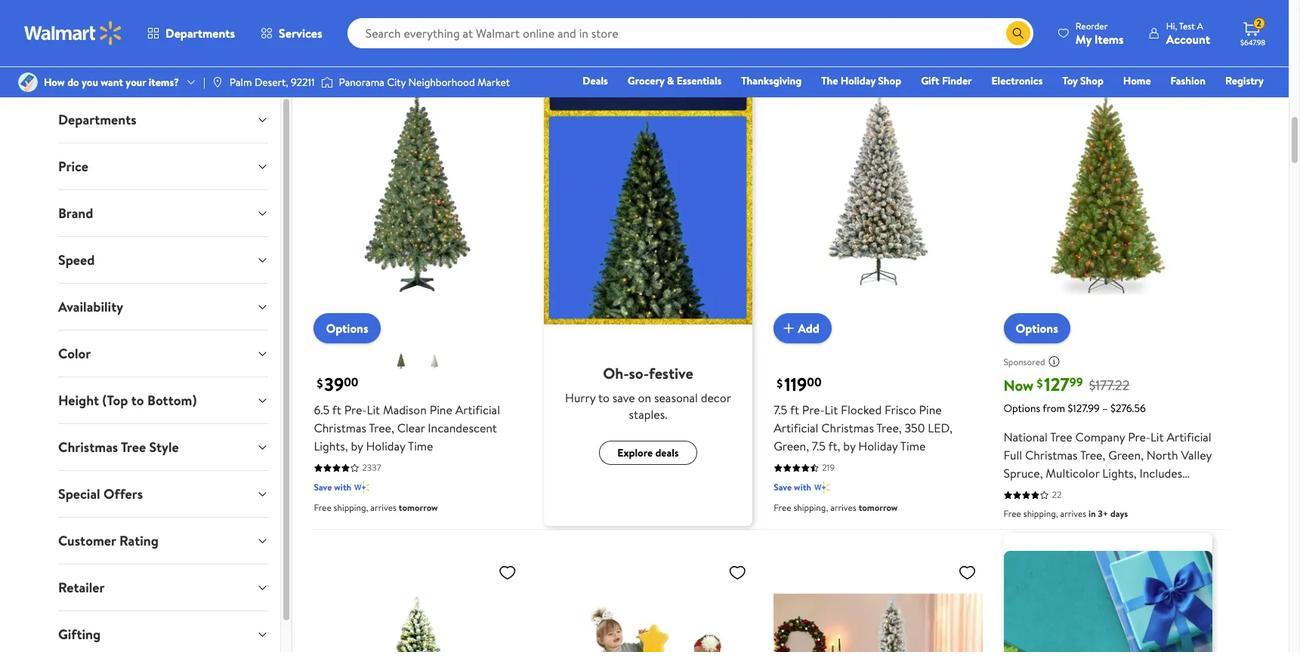 Task type: describe. For each thing, give the bounding box(es) containing it.
now $ 127 99 $177.22 options from $127.99 – $276.56
[[1004, 372, 1146, 417]]

services button
[[248, 15, 335, 51]]

6.5 inside national tree company pre-lit artificial full christmas tree, green, north valley spruce, multicolor lights, includes stand, 6.5 feet
[[1039, 484, 1055, 500]]

the holiday shop link
[[815, 73, 908, 89]]

offers
[[104, 485, 143, 504]]

reorder
[[1076, 19, 1108, 32]]

0 horizontal spatial 7.5
[[774, 402, 788, 419]]

panorama city neighborhood market
[[339, 75, 510, 90]]

artificial inside 7.5 ft pre-lit flocked frisco pine artificial christmas tree, 350 led, green, 7.5 ft, by holiday time
[[774, 420, 819, 437]]

electronics
[[992, 73, 1043, 88]]

save with for 119
[[774, 482, 811, 494]]

speed
[[58, 251, 95, 270]]

add to favorites list, 6.5 ft pre-lit flocked pacific pine pencil artificial christmas tree with 300 ul clear lights, metal stand, green image
[[959, 564, 977, 583]]

multicolor
[[1046, 466, 1100, 482]]

lit for 39
[[367, 402, 380, 419]]

2 horizontal spatial free
[[1004, 508, 1021, 521]]

deals link
[[576, 73, 615, 89]]

|
[[203, 75, 205, 90]]

gift finder
[[921, 73, 972, 88]]

to inside dropdown button
[[131, 391, 144, 410]]

gifting
[[58, 626, 101, 645]]

119
[[784, 372, 807, 398]]

national tree company pre-lit artificial full christmas tree, green, north valley spruce, multicolor lights, includes stand, 6.5 feet image
[[1004, 50, 1213, 332]]

$ 119 00
[[777, 372, 822, 398]]

grocery
[[628, 73, 665, 88]]

christmas inside dropdown button
[[58, 438, 118, 457]]

christmas tree style button
[[46, 425, 281, 471]]

free shipping, arrives tomorrow for 39
[[314, 502, 438, 515]]

toy shop link
[[1056, 73, 1111, 89]]

electronics link
[[985, 73, 1050, 89]]

tomorrow for 39
[[399, 502, 438, 515]]

how do you want your items?
[[44, 75, 179, 90]]

save for 39
[[314, 482, 332, 494]]

toy shop
[[1063, 73, 1104, 88]]

rating
[[119, 532, 159, 551]]

add to favorites list, national tree company pre-lit artificial full christmas tree, green, north valley spruce, multicolor lights, includes stand, 6.5 feet image
[[1189, 56, 1207, 75]]

palm desert, 92211
[[230, 75, 315, 90]]

6.5 ft pre-lit flocked pacific pine pencil artificial christmas tree with 300 ul clear lights, metal stand, green image
[[774, 558, 983, 653]]

00 for 39
[[344, 375, 359, 391]]

departments inside departments dropdown button
[[58, 110, 136, 129]]

artificial inside the 6.5 ft pre-lit madison pine artificial christmas tree, clear incandescent lights, by holiday time
[[455, 402, 500, 419]]

2
[[1257, 17, 1262, 30]]

departments tab
[[46, 97, 281, 143]]

retailer button
[[46, 565, 281, 611]]

full
[[1004, 448, 1022, 464]]

incandescent
[[428, 420, 497, 437]]

registry link
[[1219, 73, 1271, 89]]

free shipping, arrives tomorrow for 119
[[774, 502, 898, 515]]

ft for 39
[[332, 402, 341, 419]]

add to cart image
[[780, 320, 798, 338]]

seasonal
[[654, 390, 698, 407]]

thanksgiving link
[[735, 73, 809, 89]]

grocery & essentials link
[[621, 73, 729, 89]]

flocked
[[841, 402, 882, 419]]

bought
[[341, 29, 370, 41]]

company
[[1076, 429, 1125, 446]]

tree, inside 7.5 ft pre-lit flocked frisco pine artificial christmas tree, 350 led, green, 7.5 ft, by holiday time
[[877, 420, 902, 437]]

free shipping, arrives in 3+ days
[[1004, 508, 1128, 521]]

holiday right the
[[841, 73, 876, 88]]

departments inside departments popup button
[[165, 25, 235, 42]]

ft,
[[829, 439, 841, 455]]

holiday inside 7.5 ft pre-lit flocked frisco pine artificial christmas tree, 350 led, green, 7.5 ft, by holiday time
[[859, 439, 898, 455]]

height (top to bottom) button
[[46, 378, 281, 424]]

registry
[[1226, 73, 1264, 88]]

lights, inside national tree company pre-lit artificial full christmas tree, green, north valley spruce, multicolor lights, includes stand, 6.5 feet
[[1103, 466, 1137, 482]]

days
[[1111, 508, 1128, 521]]

includes
[[1140, 466, 1183, 482]]

7.5 ft pre-lit flocked frisco pine artificial christmas tree, 350 led, green, 7.5 ft, by holiday time
[[774, 402, 953, 455]]

do
[[67, 75, 79, 90]]

arrives for 39
[[371, 502, 397, 515]]

one
[[1148, 94, 1171, 110]]

by inside 7.5 ft pre-lit flocked frisco pine artificial christmas tree, 350 led, green, 7.5 ft, by holiday time
[[843, 439, 856, 455]]

Walmart Site-Wide search field
[[347, 18, 1034, 48]]

oh-
[[603, 364, 629, 384]]

save for 119
[[774, 482, 792, 494]]

white image
[[425, 352, 443, 371]]

save
[[613, 390, 635, 407]]

christmas tree style
[[58, 438, 179, 457]]

yesterday
[[394, 29, 432, 41]]

deals
[[583, 73, 608, 88]]

ad disclaimer and feedback for ingridsponsoredproducts image
[[1048, 356, 1061, 368]]

services
[[279, 25, 322, 42]]

height
[[58, 391, 99, 410]]

6.5 ft pre-lit madison pine artificial christmas tree, clear incandescent lights, by holiday time
[[314, 402, 500, 455]]

options link for $177.22
[[1004, 314, 1070, 344]]

pine inside 7.5 ft pre-lit flocked frisco pine artificial christmas tree, 350 led, green, 7.5 ft, by holiday time
[[919, 402, 942, 419]]

pine inside the 6.5 ft pre-lit madison pine artificial christmas tree, clear incandescent lights, by holiday time
[[430, 402, 453, 419]]

1 horizontal spatial 7.5
[[812, 439, 826, 455]]

in
[[1089, 508, 1096, 521]]

so-
[[629, 364, 649, 384]]

customer
[[58, 532, 116, 551]]

availability tab
[[46, 284, 281, 330]]

special
[[58, 485, 100, 504]]

reorder my items
[[1076, 19, 1124, 47]]

on
[[638, 390, 651, 407]]

decor
[[701, 390, 731, 407]]

green, inside 7.5 ft pre-lit flocked frisco pine artificial christmas tree, 350 led, green, 7.5 ft, by holiday time
[[774, 439, 809, 455]]

99
[[1070, 375, 1083, 391]]

desert,
[[255, 75, 288, 90]]

items
[[1095, 31, 1124, 47]]

neighborhood
[[408, 75, 475, 90]]

departments button
[[46, 97, 281, 143]]

add to favorites list, 6.5 ft pre-lit madison pine artificial christmas tree, clear incandescent lights, by holiday time image
[[499, 56, 517, 75]]

account
[[1166, 31, 1210, 47]]

2337
[[362, 462, 381, 475]]

walmart plus image for 119
[[815, 481, 830, 496]]

price
[[58, 157, 88, 176]]

time inside the 6.5 ft pre-lit madison pine artificial christmas tree, clear incandescent lights, by holiday time
[[408, 439, 433, 455]]

costway 7.5ft pre-lit premium snow flocked hinged artificial christmas tree w/550 lights image
[[314, 558, 523, 653]]

00 for 119
[[807, 375, 822, 391]]

tomorrow for 119
[[859, 502, 898, 515]]

special offers button
[[46, 471, 281, 518]]

color button
[[46, 331, 281, 377]]

brand
[[58, 204, 93, 223]]

hi, test a account
[[1166, 19, 1210, 47]]

$ 39 00
[[317, 372, 359, 398]]

$177.22
[[1089, 376, 1130, 395]]

1000+ bought since yesterday
[[314, 29, 432, 41]]

hurry to save on seasonal staples that bring the joy. image
[[544, 47, 753, 325]]

bottom)
[[147, 391, 197, 410]]

step2 my first christmas tree image
[[544, 558, 753, 653]]

walmart plus image for 39
[[355, 481, 370, 496]]

options for $177.22
[[1016, 321, 1058, 337]]

brand tab
[[46, 190, 281, 237]]

2 horizontal spatial shipping,
[[1024, 508, 1058, 521]]

finder
[[942, 73, 972, 88]]

speed tab
[[46, 237, 281, 283]]

from
[[1043, 402, 1065, 417]]



Task type: locate. For each thing, give the bounding box(es) containing it.
by up the 2337
[[351, 439, 363, 455]]

shipping, down 22
[[1024, 508, 1058, 521]]

lights, up 'days'
[[1103, 466, 1137, 482]]

add to favorites list, step2 my first christmas tree image
[[729, 564, 747, 583]]

festive
[[649, 364, 693, 384]]

1 horizontal spatial pre-
[[802, 402, 825, 419]]

add
[[798, 321, 820, 337]]

0 horizontal spatial tree,
[[369, 420, 394, 437]]

0 horizontal spatial green,
[[774, 439, 809, 455]]

0 vertical spatial 7.5
[[774, 402, 788, 419]]

christmas inside national tree company pre-lit artificial full christmas tree, green, north valley spruce, multicolor lights, includes stand, 6.5 feet
[[1025, 448, 1078, 464]]

items?
[[149, 75, 179, 90]]

now
[[1004, 376, 1034, 396]]

options link up $ 39 00
[[314, 314, 381, 344]]

arrives for 119
[[831, 502, 857, 515]]

christmas inside 7.5 ft pre-lit flocked frisco pine artificial christmas tree, 350 led, green, 7.5 ft, by holiday time
[[822, 420, 874, 437]]

availability
[[58, 298, 123, 317]]

the holiday shop
[[822, 73, 902, 88]]

2 $ from the left
[[777, 375, 783, 392]]

departments up |
[[165, 25, 235, 42]]

christmas up ft,
[[822, 420, 874, 437]]

1 horizontal spatial tree,
[[877, 420, 902, 437]]

shop left gift
[[878, 73, 902, 88]]

tomorrow
[[399, 502, 438, 515], [859, 502, 898, 515]]

palm
[[230, 75, 252, 90]]

1 horizontal spatial departments
[[165, 25, 235, 42]]

0 horizontal spatial walmart plus image
[[355, 481, 370, 496]]

lights,
[[314, 439, 348, 455], [1103, 466, 1137, 482]]

1 horizontal spatial pine
[[919, 402, 942, 419]]

 image
[[321, 75, 333, 90], [211, 76, 224, 88]]

1 vertical spatial lights,
[[1103, 466, 1137, 482]]

0 horizontal spatial departments
[[58, 110, 136, 129]]

departments down you
[[58, 110, 136, 129]]

7.5 left ft,
[[812, 439, 826, 455]]

ft down 119 at right bottom
[[790, 402, 799, 419]]

availability button
[[46, 284, 281, 330]]

22
[[1052, 489, 1062, 502]]

1 horizontal spatial options link
[[1004, 314, 1070, 344]]

2 horizontal spatial tree,
[[1080, 448, 1106, 464]]

0 horizontal spatial 6.5
[[314, 402, 330, 419]]

tree inside dropdown button
[[121, 438, 146, 457]]

christmas down $ 39 00
[[314, 420, 366, 437]]

shipping, for 39
[[334, 502, 368, 515]]

christmas up multicolor
[[1025, 448, 1078, 464]]

save with for 39
[[314, 482, 352, 494]]

00
[[344, 375, 359, 391], [807, 375, 822, 391]]

2 time from the left
[[900, 439, 926, 455]]

3 $ from the left
[[1037, 375, 1043, 392]]

1 vertical spatial 6.5
[[1039, 484, 1055, 500]]

options link for 39
[[314, 314, 381, 344]]

free for 119
[[774, 502, 791, 515]]

options down now
[[1004, 402, 1041, 417]]

hi,
[[1166, 19, 1177, 32]]

0 horizontal spatial save
[[314, 482, 332, 494]]

1 horizontal spatial shipping,
[[794, 502, 828, 515]]

green,
[[774, 439, 809, 455], [1109, 448, 1144, 464]]

green, down the company
[[1109, 448, 1144, 464]]

search icon image
[[1012, 27, 1024, 39]]

arrives
[[371, 502, 397, 515], [831, 502, 857, 515], [1061, 508, 1087, 521]]

0 horizontal spatial save with
[[314, 482, 352, 494]]

pine up the "led,"
[[919, 402, 942, 419]]

christmas up special
[[58, 438, 118, 457]]

1 save with from the left
[[314, 482, 352, 494]]

2 options link from the left
[[1004, 314, 1070, 344]]

options
[[326, 321, 368, 337], [1016, 321, 1058, 337], [1004, 402, 1041, 417]]

tree down from
[[1050, 429, 1073, 446]]

lit inside 7.5 ft pre-lit flocked frisco pine artificial christmas tree, 350 led, green, 7.5 ft, by holiday time
[[825, 402, 838, 419]]

lights, inside the 6.5 ft pre-lit madison pine artificial christmas tree, clear incandescent lights, by holiday time
[[314, 439, 348, 455]]

1 horizontal spatial tree
[[1050, 429, 1073, 446]]

pre- for 119
[[802, 402, 825, 419]]

tree,
[[369, 420, 394, 437], [877, 420, 902, 437], [1080, 448, 1106, 464]]

1 horizontal spatial with
[[794, 482, 811, 494]]

by
[[351, 439, 363, 455], [843, 439, 856, 455]]

1 $ from the left
[[317, 375, 323, 392]]

walmart image
[[24, 21, 122, 45]]

00 inside $ 119 00
[[807, 375, 822, 391]]

lit inside national tree company pre-lit artificial full christmas tree, green, north valley spruce, multicolor lights, includes stand, 6.5 feet
[[1151, 429, 1164, 446]]

0 horizontal spatial lit
[[367, 402, 380, 419]]

pre- down $ 39 00
[[344, 402, 367, 419]]

tree, inside the 6.5 ft pre-lit madison pine artificial christmas tree, clear incandescent lights, by holiday time
[[369, 420, 394, 437]]

 image for panorama
[[321, 75, 333, 90]]

1 horizontal spatial lit
[[825, 402, 838, 419]]

to right (top
[[131, 391, 144, 410]]

pre- inside 7.5 ft pre-lit flocked frisco pine artificial christmas tree, 350 led, green, 7.5 ft, by holiday time
[[802, 402, 825, 419]]

fashion link
[[1164, 73, 1213, 89]]

7.5 ft pre-lit flocked frisco pine artificial christmas tree, 350 led, green, 7.5 ft, by holiday time image
[[774, 50, 983, 332]]

$ for 39
[[317, 375, 323, 392]]

0 vertical spatial lights,
[[314, 439, 348, 455]]

customer rating button
[[46, 518, 281, 564]]

to
[[598, 390, 610, 407], [131, 391, 144, 410]]

219
[[822, 462, 835, 475]]

$ inside $ 119 00
[[777, 375, 783, 392]]

0 horizontal spatial  image
[[211, 76, 224, 88]]

$127.99
[[1068, 402, 1100, 417]]

tree for christmas
[[121, 438, 146, 457]]

green, left ft,
[[774, 439, 809, 455]]

free shipping, arrives tomorrow down the 2337
[[314, 502, 438, 515]]

options link
[[314, 314, 381, 344], [1004, 314, 1070, 344]]

6.5 ft pre-lit madison pine artificial christmas tree, clear incandescent lights, by holiday time image
[[314, 50, 523, 332]]

departments button
[[134, 15, 248, 51]]

6.5 left feet
[[1039, 484, 1055, 500]]

0 horizontal spatial with
[[334, 482, 352, 494]]

artificial up incandescent
[[455, 402, 500, 419]]

1 tomorrow from the left
[[399, 502, 438, 515]]

madison
[[383, 402, 427, 419]]

christmas tree style tab
[[46, 425, 281, 471]]

lit inside the 6.5 ft pre-lit madison pine artificial christmas tree, clear incandescent lights, by holiday time
[[367, 402, 380, 419]]

0 horizontal spatial pine
[[430, 402, 453, 419]]

holiday up the 2337
[[366, 439, 405, 455]]

time inside 7.5 ft pre-lit flocked frisco pine artificial christmas tree, 350 led, green, 7.5 ft, by holiday time
[[900, 439, 926, 455]]

1 options link from the left
[[314, 314, 381, 344]]

ft inside 7.5 ft pre-lit flocked frisco pine artificial christmas tree, 350 led, green, 7.5 ft, by holiday time
[[790, 402, 799, 419]]

options for 39
[[326, 321, 368, 337]]

1 horizontal spatial save
[[774, 482, 792, 494]]

1 ft from the left
[[332, 402, 341, 419]]

lit for 119
[[825, 402, 838, 419]]

2 pine from the left
[[919, 402, 942, 419]]

stand,
[[1004, 484, 1036, 500]]

pre- for 39
[[344, 402, 367, 419]]

127
[[1044, 372, 1070, 398]]

2 ft from the left
[[790, 402, 799, 419]]

$ inside $ 39 00
[[317, 375, 323, 392]]

artificial down 119 at right bottom
[[774, 420, 819, 437]]

0 horizontal spatial shipping,
[[334, 502, 368, 515]]

pre- inside the 6.5 ft pre-lit madison pine artificial christmas tree, clear incandescent lights, by holiday time
[[344, 402, 367, 419]]

pine
[[430, 402, 453, 419], [919, 402, 942, 419]]

gifting tab
[[46, 612, 281, 653]]

christmas inside the 6.5 ft pre-lit madison pine artificial christmas tree, clear incandescent lights, by holiday time
[[314, 420, 366, 437]]

1 horizontal spatial tomorrow
[[859, 502, 898, 515]]

92211
[[291, 75, 315, 90]]

lit left "flocked"
[[825, 402, 838, 419]]

 image right |
[[211, 76, 224, 88]]

pre- inside national tree company pre-lit artificial full christmas tree, green, north valley spruce, multicolor lights, includes stand, 6.5 feet
[[1128, 429, 1151, 446]]

by right ft,
[[843, 439, 856, 455]]

save with
[[314, 482, 352, 494], [774, 482, 811, 494]]

1 00 from the left
[[344, 375, 359, 391]]

lit up north
[[1151, 429, 1164, 446]]

arrives left in at the bottom
[[1061, 508, 1087, 521]]

1 horizontal spatial walmart plus image
[[815, 481, 830, 496]]

0 horizontal spatial pre-
[[344, 402, 367, 419]]

2 save with from the left
[[774, 482, 811, 494]]

6.5 inside the 6.5 ft pre-lit madison pine artificial christmas tree, clear incandescent lights, by holiday time
[[314, 402, 330, 419]]

to left 'save'
[[598, 390, 610, 407]]

tree for national
[[1050, 429, 1073, 446]]

1 horizontal spatial save with
[[774, 482, 811, 494]]

thanksgiving
[[741, 73, 802, 88]]

$ left 127
[[1037, 375, 1043, 392]]

tree, left clear
[[369, 420, 394, 437]]

1 horizontal spatial shop
[[1081, 73, 1104, 88]]

options up $ 39 00
[[326, 321, 368, 337]]

2 shop from the left
[[1081, 73, 1104, 88]]

pre- down $ 119 00
[[802, 402, 825, 419]]

0 horizontal spatial lights,
[[314, 439, 348, 455]]

arrives down the 2337
[[371, 502, 397, 515]]

add button
[[774, 314, 832, 344]]

$276.56
[[1111, 402, 1146, 417]]

my
[[1076, 31, 1092, 47]]

0 horizontal spatial free shipping, arrives tomorrow
[[314, 502, 438, 515]]

tree, down the company
[[1080, 448, 1106, 464]]

time
[[408, 439, 433, 455], [900, 439, 926, 455]]

0 horizontal spatial $
[[317, 375, 323, 392]]

artificial inside national tree company pre-lit artificial full christmas tree, green, north valley spruce, multicolor lights, includes stand, 6.5 feet
[[1167, 429, 1212, 446]]

1 horizontal spatial 6.5
[[1039, 484, 1055, 500]]

holiday inside the 6.5 ft pre-lit madison pine artificial christmas tree, clear incandescent lights, by holiday time
[[366, 439, 405, 455]]

tree
[[1050, 429, 1073, 446], [121, 438, 146, 457]]

2 horizontal spatial pre-
[[1128, 429, 1151, 446]]

time down clear
[[408, 439, 433, 455]]

tree, for spruce,
[[1080, 448, 1106, 464]]

the
[[822, 73, 838, 88]]

2 00 from the left
[[807, 375, 822, 391]]

free for 39
[[314, 502, 331, 515]]

fashion
[[1171, 73, 1206, 88]]

tree left style on the bottom
[[121, 438, 146, 457]]

add to favorites list, costway 7.5ft pre-lit premium snow flocked hinged artificial christmas tree w/550 lights image
[[499, 564, 517, 583]]

0 horizontal spatial to
[[131, 391, 144, 410]]

walmart plus image down 219
[[815, 481, 830, 496]]

1 by from the left
[[351, 439, 363, 455]]

home
[[1123, 73, 1151, 88]]

1 horizontal spatial $
[[777, 375, 783, 392]]

toy
[[1063, 73, 1078, 88]]

1 horizontal spatial green,
[[1109, 448, 1144, 464]]

1 horizontal spatial artificial
[[774, 420, 819, 437]]

0 vertical spatial departments
[[165, 25, 235, 42]]

0 horizontal spatial shop
[[878, 73, 902, 88]]

$ for 119
[[777, 375, 783, 392]]

special offers tab
[[46, 471, 281, 518]]

1 horizontal spatial arrives
[[831, 502, 857, 515]]

tree, for by
[[369, 420, 394, 437]]

2 horizontal spatial $
[[1037, 375, 1043, 392]]

holiday
[[841, 73, 876, 88], [366, 439, 405, 455], [859, 439, 898, 455]]

2 free shipping, arrives tomorrow from the left
[[774, 502, 898, 515]]

0 horizontal spatial free
[[314, 502, 331, 515]]

frisco
[[885, 402, 916, 419]]

1 horizontal spatial time
[[900, 439, 926, 455]]

gifting button
[[46, 612, 281, 653]]

brand button
[[46, 190, 281, 237]]

1 with from the left
[[334, 482, 352, 494]]

3+
[[1098, 508, 1109, 521]]

height (top to bottom)
[[58, 391, 197, 410]]

want
[[101, 75, 123, 90]]

1 free shipping, arrives tomorrow from the left
[[314, 502, 438, 515]]

tree inside national tree company pre-lit artificial full christmas tree, green, north valley spruce, multicolor lights, includes stand, 6.5 feet
[[1050, 429, 1073, 446]]

0 horizontal spatial 00
[[344, 375, 359, 391]]

to inside oh-so-festive hurry to save on seasonal decor staples.
[[598, 390, 610, 407]]

1 vertical spatial departments
[[58, 110, 136, 129]]

speed button
[[46, 237, 281, 283]]

$ left 39
[[317, 375, 323, 392]]

7.5 down 119 at right bottom
[[774, 402, 788, 419]]

 image for palm
[[211, 76, 224, 88]]

retailer tab
[[46, 565, 281, 611]]

1 walmart plus image from the left
[[355, 481, 370, 496]]

1 time from the left
[[408, 439, 433, 455]]

 image right 92211
[[321, 75, 333, 90]]

customer rating tab
[[46, 518, 281, 564]]

how
[[44, 75, 65, 90]]

Search search field
[[347, 18, 1034, 48]]

1 horizontal spatial 00
[[807, 375, 822, 391]]

1 horizontal spatial free shipping, arrives tomorrow
[[774, 502, 898, 515]]

national
[[1004, 429, 1048, 446]]

00 up the 6.5 ft pre-lit madison pine artificial christmas tree, clear incandescent lights, by holiday time
[[344, 375, 359, 391]]

2 by from the left
[[843, 439, 856, 455]]

options up sponsored
[[1016, 321, 1058, 337]]

free shipping, arrives tomorrow down 219
[[774, 502, 898, 515]]

0 horizontal spatial tomorrow
[[399, 502, 438, 515]]

national tree company pre-lit artificial full christmas tree, green, north valley spruce, multicolor lights, includes stand, 6.5 feet
[[1004, 429, 1212, 500]]

2 horizontal spatial artificial
[[1167, 429, 1212, 446]]

$ inside the now $ 127 99 $177.22 options from $127.99 – $276.56
[[1037, 375, 1043, 392]]

2 tomorrow from the left
[[859, 502, 898, 515]]

pine up incandescent
[[430, 402, 453, 419]]

holiday down "flocked"
[[859, 439, 898, 455]]

ft down $ 39 00
[[332, 402, 341, 419]]

add to favorites list, 7.5 ft pre-lit flocked frisco pine artificial christmas tree, 350 led, green, 7.5 ft, by holiday time image
[[959, 56, 977, 75]]

1 horizontal spatial by
[[843, 439, 856, 455]]

city
[[387, 75, 406, 90]]

options link up sponsored
[[1004, 314, 1070, 344]]

00 down add
[[807, 375, 822, 391]]

1 horizontal spatial lights,
[[1103, 466, 1137, 482]]

1 horizontal spatial to
[[598, 390, 610, 407]]

1 save from the left
[[314, 482, 332, 494]]

ft for 119
[[790, 402, 799, 419]]

free
[[314, 502, 331, 515], [774, 502, 791, 515], [1004, 508, 1021, 521]]

$ left 119 at right bottom
[[777, 375, 783, 392]]

1 shop from the left
[[878, 73, 902, 88]]

1 horizontal spatial ft
[[790, 402, 799, 419]]

shipping, down the 2337
[[334, 502, 368, 515]]

height (top to bottom) tab
[[46, 378, 281, 424]]

1 vertical spatial 7.5
[[812, 439, 826, 455]]

0 horizontal spatial arrives
[[371, 502, 397, 515]]

0 horizontal spatial ft
[[332, 402, 341, 419]]

tree, down the frisco
[[877, 420, 902, 437]]

green image
[[392, 352, 410, 371]]

lit left madison
[[367, 402, 380, 419]]

shipping, down 219
[[794, 502, 828, 515]]

gift
[[921, 73, 940, 88]]

tree, inside national tree company pre-lit artificial full christmas tree, green, north valley spruce, multicolor lights, includes stand, 6.5 feet
[[1080, 448, 1106, 464]]

a
[[1197, 19, 1203, 32]]

lights, down 39
[[314, 439, 348, 455]]

2 with from the left
[[794, 482, 811, 494]]

6.5 down 39
[[314, 402, 330, 419]]

0 horizontal spatial options link
[[314, 314, 381, 344]]

0 horizontal spatial time
[[408, 439, 433, 455]]

2 horizontal spatial arrives
[[1061, 508, 1087, 521]]

walmart+
[[1219, 94, 1264, 110]]

with for 39
[[334, 482, 352, 494]]

registry one debit
[[1148, 73, 1264, 110]]

time down 350
[[900, 439, 926, 455]]

pre- up north
[[1128, 429, 1151, 446]]

options inside the now $ 127 99 $177.22 options from $127.99 – $276.56
[[1004, 402, 1041, 417]]

1 horizontal spatial  image
[[321, 75, 333, 90]]

spruce,
[[1004, 466, 1043, 482]]

shop right toy
[[1081, 73, 1104, 88]]

0 horizontal spatial artificial
[[455, 402, 500, 419]]

2 save from the left
[[774, 482, 792, 494]]

350
[[905, 420, 925, 437]]

ft
[[332, 402, 341, 419], [790, 402, 799, 419]]

7.5
[[774, 402, 788, 419], [812, 439, 826, 455]]

since
[[372, 29, 392, 41]]

with for 119
[[794, 482, 811, 494]]

by inside the 6.5 ft pre-lit madison pine artificial christmas tree, clear incandescent lights, by holiday time
[[351, 439, 363, 455]]

walmart plus image
[[355, 481, 370, 496], [815, 481, 830, 496]]

arrives down 219
[[831, 502, 857, 515]]

0 horizontal spatial by
[[351, 439, 363, 455]]

one debit link
[[1142, 94, 1206, 110]]

0 vertical spatial 6.5
[[314, 402, 330, 419]]

0 horizontal spatial tree
[[121, 438, 146, 457]]

2 walmart plus image from the left
[[815, 481, 830, 496]]

$647.98
[[1241, 37, 1266, 48]]

artificial up valley
[[1167, 429, 1212, 446]]

customer rating
[[58, 532, 159, 551]]

2 horizontal spatial lit
[[1151, 429, 1164, 446]]

color tab
[[46, 331, 281, 377]]

00 inside $ 39 00
[[344, 375, 359, 391]]

lit
[[367, 402, 380, 419], [825, 402, 838, 419], [1151, 429, 1164, 446]]

green, inside national tree company pre-lit artificial full christmas tree, green, north valley spruce, multicolor lights, includes stand, 6.5 feet
[[1109, 448, 1144, 464]]

1 horizontal spatial free
[[774, 502, 791, 515]]

clear
[[397, 420, 425, 437]]

 image
[[18, 73, 38, 92]]

1 pine from the left
[[430, 402, 453, 419]]

departments
[[165, 25, 235, 42], [58, 110, 136, 129]]

price tab
[[46, 144, 281, 190]]

shipping, for 119
[[794, 502, 828, 515]]

walmart plus image down the 2337
[[355, 481, 370, 496]]

ft inside the 6.5 ft pre-lit madison pine artificial christmas tree, clear incandescent lights, by holiday time
[[332, 402, 341, 419]]



Task type: vqa. For each thing, say whether or not it's contained in the screenshot.
30% in the beauty & grooming up to 30% off
no



